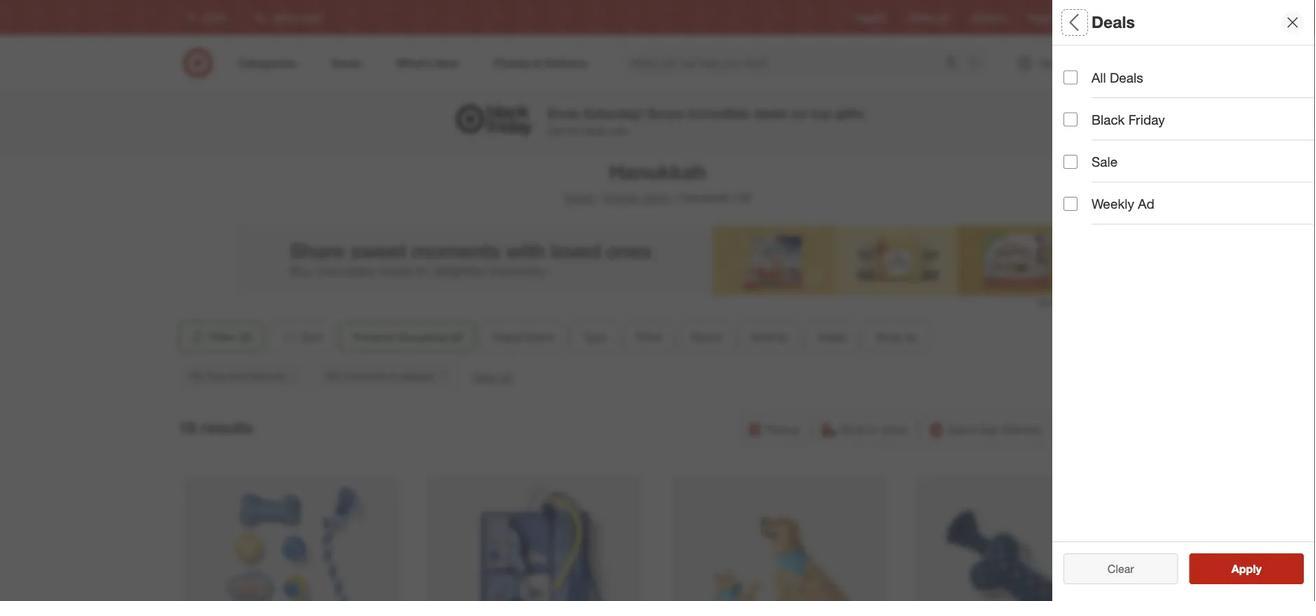 Task type: vqa. For each thing, say whether or not it's contained in the screenshot.
Pickup button
yes



Task type: locate. For each thing, give the bounding box(es) containing it.
0 horizontal spatial weekly
[[910, 12, 937, 23]]

Black Friday checkbox
[[1064, 113, 1078, 127]]

0 horizontal spatial /
[[597, 191, 601, 205]]

2 horizontal spatial shop
[[876, 330, 903, 344]]

0 horizontal spatial weekly ad
[[910, 12, 950, 23]]

1 / from the left
[[597, 191, 601, 205]]

weekly
[[910, 12, 937, 23], [1092, 196, 1135, 212]]

results for see results
[[1241, 562, 1277, 576]]

results
[[201, 418, 253, 438], [1241, 562, 1277, 576]]

1 horizontal spatial type button
[[1064, 95, 1316, 144]]

deals button
[[807, 322, 859, 353]]

all deals
[[1092, 69, 1144, 86]]

1 (2) from the left
[[239, 330, 252, 344]]

weekly right "weekly ad" checkbox
[[1092, 196, 1135, 212]]

deals right the
[[583, 125, 607, 137]]

0 vertical spatial clear all button
[[472, 369, 513, 385]]

0 vertical spatial brand button
[[1064, 193, 1316, 242]]

pet inside pet costumes & apparel button
[[326, 370, 340, 382]]

0 vertical spatial shop
[[644, 191, 671, 205]]

1 horizontal spatial price
[[1064, 158, 1097, 174]]

0 horizontal spatial results
[[201, 418, 253, 438]]

weekly inside deals dialog
[[1092, 196, 1135, 212]]

target left circle at the top right of the page
[[1028, 12, 1051, 23]]

1 vertical spatial weekly ad
[[1092, 196, 1155, 212]]

ad inside deals dialog
[[1139, 196, 1155, 212]]

all
[[1064, 12, 1084, 32], [1092, 69, 1107, 86]]

2 vertical spatial deals
[[819, 330, 847, 344]]

clear all
[[472, 370, 513, 384], [1101, 562, 1142, 576]]

1 by from the left
[[777, 330, 789, 344]]

1 horizontal spatial type
[[1064, 109, 1094, 125]]

0 horizontal spatial all
[[1064, 12, 1084, 32]]

product grouping (2)
[[352, 330, 464, 344]]

1 vertical spatial price
[[637, 330, 662, 344]]

department
[[1064, 60, 1140, 76], [494, 330, 554, 344]]

holiday shop link
[[604, 191, 671, 205]]

pet costumes & apparel
[[326, 370, 434, 382]]

(2) right grouping
[[451, 330, 464, 344]]

on
[[792, 105, 808, 121]]

shop left "in"
[[841, 423, 867, 436]]

brand down the sale option
[[1064, 207, 1102, 223]]

deals left on
[[754, 105, 788, 121]]

hanukkah matching family cat and dog bandana - wondershop™ - blue - one size fits most image
[[672, 476, 888, 601], [672, 476, 888, 601]]

by for sold by
[[777, 330, 789, 344]]

0 vertical spatial price button
[[1064, 144, 1316, 193]]

0 vertical spatial weekly ad
[[910, 12, 950, 23]]

(2) right 'filter'
[[239, 330, 252, 344]]

weekly ad inside deals dialog
[[1092, 196, 1155, 212]]

1 vertical spatial all
[[1092, 69, 1107, 86]]

hanukkah 8 days of cat toys - 8ct - boots & barkley™ image
[[428, 476, 644, 601], [428, 476, 644, 601]]

1 vertical spatial department button
[[482, 322, 566, 353]]

0 vertical spatial type button
[[1064, 95, 1316, 144]]

1 horizontal spatial brand
[[1064, 207, 1102, 223]]

1 vertical spatial brand
[[692, 330, 722, 344]]

price button
[[1064, 144, 1316, 193], [625, 322, 674, 353]]

all
[[502, 370, 513, 384], [1131, 562, 1142, 576]]

department button
[[1064, 46, 1316, 95], [482, 322, 566, 353]]

1 horizontal spatial by
[[906, 330, 918, 344]]

sale
[[1092, 154, 1118, 170]]

1 vertical spatial target
[[564, 191, 594, 205]]

price
[[1064, 158, 1097, 174], [637, 330, 662, 344]]

1 horizontal spatial target
[[1028, 12, 1051, 23]]

(16)
[[734, 191, 752, 205]]

1 vertical spatial weekly
[[1092, 196, 1135, 212]]

target circle
[[1028, 12, 1075, 23]]

0 horizontal spatial (2)
[[239, 330, 252, 344]]

sponsored
[[1037, 296, 1079, 307]]

1 horizontal spatial price button
[[1064, 144, 1316, 193]]

hanukkah left '(16)' at right top
[[680, 191, 731, 205]]

1 pet from the left
[[189, 370, 203, 382]]

brand button inside all filters dialog
[[1064, 193, 1316, 242]]

weekly ad right registry
[[910, 12, 950, 23]]

1 horizontal spatial pet
[[326, 370, 340, 382]]

deals
[[754, 105, 788, 121], [583, 125, 607, 137]]

1 horizontal spatial results
[[1241, 562, 1277, 576]]

1 horizontal spatial clear all
[[1101, 562, 1142, 576]]

now.
[[609, 125, 629, 137]]

target
[[1028, 12, 1051, 23], [564, 191, 594, 205]]

all right all deals checkbox at top right
[[1092, 69, 1107, 86]]

find
[[1098, 12, 1114, 23]]

shop right holiday
[[644, 191, 671, 205]]

results for 16 results
[[201, 418, 253, 438]]

brand button
[[1064, 193, 1316, 242], [680, 322, 734, 353]]

1 horizontal spatial /
[[674, 191, 677, 205]]

1 horizontal spatial department button
[[1064, 46, 1316, 95]]

1 vertical spatial clear all button
[[1064, 554, 1179, 585]]

1 vertical spatial clear all
[[1101, 562, 1142, 576]]

0 horizontal spatial type button
[[571, 322, 619, 353]]

all left find
[[1064, 12, 1084, 32]]

find stores link
[[1098, 12, 1140, 24]]

0 vertical spatial clear all
[[472, 370, 513, 384]]

type inside all filters dialog
[[1064, 109, 1094, 125]]

results inside see results button
[[1241, 562, 1277, 576]]

by inside the sold by button
[[777, 330, 789, 344]]

shop right deals button
[[876, 330, 903, 344]]

1 horizontal spatial clear all button
[[1064, 554, 1179, 585]]

search
[[961, 58, 995, 71]]

ad
[[939, 12, 950, 23], [1139, 196, 1155, 212]]

pet inside pet toys and exercise button
[[189, 370, 203, 382]]

same
[[948, 423, 977, 436]]

shop inside hanukkah target / holiday shop / hanukkah (16)
[[644, 191, 671, 205]]

price inside all filters dialog
[[1064, 158, 1097, 174]]

pet for pet costumes & apparel
[[326, 370, 340, 382]]

see
[[1218, 562, 1238, 576]]

shop by button
[[864, 322, 930, 353]]

1 horizontal spatial all
[[1131, 562, 1142, 576]]

by
[[777, 330, 789, 344], [906, 330, 918, 344]]

sold by button
[[739, 322, 801, 353]]

1 vertical spatial all
[[1131, 562, 1142, 576]]

0 horizontal spatial deals
[[583, 125, 607, 137]]

(2)
[[239, 330, 252, 344], [451, 330, 464, 344]]

0 vertical spatial target
[[1028, 12, 1051, 23]]

pet
[[189, 370, 203, 382], [326, 370, 340, 382]]

1 vertical spatial type button
[[571, 322, 619, 353]]

1 vertical spatial hanukkah
[[680, 191, 731, 205]]

all inside dialog
[[1064, 12, 1084, 32]]

gifts
[[836, 105, 864, 121]]

brand left "sold" on the right bottom of page
[[692, 330, 722, 344]]

1 vertical spatial brand button
[[680, 322, 734, 353]]

pet left toys
[[189, 370, 203, 382]]

/ right target 'link'
[[597, 191, 601, 205]]

2 (2) from the left
[[451, 330, 464, 344]]

/
[[597, 191, 601, 205], [674, 191, 677, 205]]

1 vertical spatial price button
[[625, 322, 674, 353]]

find stores
[[1098, 12, 1140, 23]]

0 horizontal spatial clear all
[[472, 370, 513, 384]]

/ right holiday shop link on the top of page
[[674, 191, 677, 205]]

0 horizontal spatial all
[[502, 370, 513, 384]]

clear all inside button
[[1101, 562, 1142, 576]]

saturday!
[[583, 105, 644, 121]]

1 vertical spatial deals
[[583, 125, 607, 137]]

0 horizontal spatial clear all button
[[472, 369, 513, 385]]

weekly ad down "sale" on the right top
[[1092, 196, 1155, 212]]

hanukkah
[[609, 159, 707, 184], [680, 191, 731, 205]]

type
[[1064, 109, 1094, 125], [583, 330, 607, 344]]

ends saturday! score incredible deals on top gifts get the deals now.
[[548, 105, 864, 137]]

1 horizontal spatial ad
[[1139, 196, 1155, 212]]

and
[[229, 370, 245, 382]]

0 horizontal spatial target
[[564, 191, 594, 205]]

0 vertical spatial all
[[1064, 12, 1084, 32]]

brand
[[1064, 207, 1102, 223], [692, 330, 722, 344]]

0 horizontal spatial type
[[583, 330, 607, 344]]

0 vertical spatial deals
[[754, 105, 788, 121]]

0 vertical spatial department button
[[1064, 46, 1316, 95]]

clear all for the 'clear all' button to the bottom
[[1101, 562, 1142, 576]]

0 horizontal spatial pet
[[189, 370, 203, 382]]

1 horizontal spatial all
[[1092, 69, 1107, 86]]

sort
[[301, 330, 322, 344]]

0 vertical spatial price
[[1064, 158, 1097, 174]]

all inside deals dialog
[[1092, 69, 1107, 86]]

2 by from the left
[[906, 330, 918, 344]]

2 pet from the left
[[326, 370, 340, 382]]

15.75" hanukkah plush and rope bone dog toy - boots & barkley™ image
[[916, 476, 1132, 601], [916, 476, 1132, 601]]

1 horizontal spatial weekly
[[1092, 196, 1135, 212]]

0 vertical spatial brand
[[1064, 207, 1102, 223]]

the
[[567, 125, 580, 137]]

see results button
[[1190, 554, 1305, 585]]

pet left costumes
[[326, 370, 340, 382]]

1 horizontal spatial (2)
[[451, 330, 464, 344]]

delivery
[[1003, 423, 1043, 436]]

clear all button
[[472, 369, 513, 385], [1064, 554, 1179, 585]]

0 horizontal spatial shop
[[644, 191, 671, 205]]

results right see
[[1241, 562, 1277, 576]]

pet toys and exercise
[[189, 370, 285, 382]]

black friday
[[1092, 112, 1166, 128]]

target left holiday
[[564, 191, 594, 205]]

same day delivery button
[[922, 414, 1052, 445]]

0 horizontal spatial ad
[[939, 12, 950, 23]]

all filters dialog
[[1053, 0, 1316, 601]]

(2) inside filter (2) button
[[239, 330, 252, 344]]

0 vertical spatial department
[[1064, 60, 1140, 76]]

same day delivery
[[948, 423, 1043, 436]]

hanukkah up holiday shop link on the top of page
[[609, 159, 707, 184]]

filters
[[1088, 12, 1132, 32]]

hanukkah 8 days of dog toys - boots & barkley™ image
[[184, 476, 400, 601], [184, 476, 400, 601]]

1 vertical spatial ad
[[1139, 196, 1155, 212]]

0 horizontal spatial brand
[[692, 330, 722, 344]]

1 vertical spatial deals
[[1110, 69, 1144, 86]]

top
[[811, 105, 832, 121]]

sold
[[751, 330, 774, 344]]

results right 16
[[201, 418, 253, 438]]

by inside shop by button
[[906, 330, 918, 344]]

deals
[[1092, 12, 1136, 32], [1110, 69, 1144, 86], [819, 330, 847, 344]]

0 vertical spatial all
[[502, 370, 513, 384]]

2 vertical spatial shop
[[841, 423, 867, 436]]

1 horizontal spatial department
[[1064, 60, 1140, 76]]

weekly ad
[[910, 12, 950, 23], [1092, 196, 1155, 212]]

0 horizontal spatial by
[[777, 330, 789, 344]]

0 vertical spatial deals
[[1092, 12, 1136, 32]]

all inside all filters dialog
[[1131, 562, 1142, 576]]

0 vertical spatial results
[[201, 418, 253, 438]]

apparel
[[400, 370, 434, 382]]

weekly right registry
[[910, 12, 937, 23]]

1 vertical spatial results
[[1241, 562, 1277, 576]]

1 horizontal spatial shop
[[841, 423, 867, 436]]

apply button
[[1190, 554, 1305, 585]]

0 vertical spatial type
[[1064, 109, 1094, 125]]

clear
[[472, 370, 499, 384], [1101, 562, 1128, 576], [1108, 562, 1135, 576]]

0 horizontal spatial department
[[494, 330, 554, 344]]

1 horizontal spatial brand button
[[1064, 193, 1316, 242]]

friday
[[1129, 112, 1166, 128]]

1 vertical spatial shop
[[876, 330, 903, 344]]

1 vertical spatial type
[[583, 330, 607, 344]]

1 horizontal spatial weekly ad
[[1092, 196, 1155, 212]]



Task type: describe. For each thing, give the bounding box(es) containing it.
target inside hanukkah target / holiday shop / hanukkah (16)
[[564, 191, 594, 205]]

type button inside all filters dialog
[[1064, 95, 1316, 144]]

deals inside button
[[819, 330, 847, 344]]

ends
[[548, 105, 580, 121]]

target inside "target circle" link
[[1028, 12, 1051, 23]]

hanukkah target / holiday shop / hanukkah (16)
[[564, 159, 752, 205]]

store
[[882, 423, 908, 436]]

clear all for the leftmost the 'clear all' button
[[472, 370, 513, 384]]

0 vertical spatial hanukkah
[[609, 159, 707, 184]]

0 horizontal spatial price
[[637, 330, 662, 344]]

all for the 'clear all' button to the bottom
[[1131, 562, 1142, 576]]

incredible
[[688, 105, 750, 121]]

department inside all filters dialog
[[1064, 60, 1140, 76]]

black
[[1092, 112, 1125, 128]]

pet for pet toys and exercise
[[189, 370, 203, 382]]

1 vertical spatial department
[[494, 330, 554, 344]]

registry link
[[856, 12, 888, 24]]

all filters
[[1064, 12, 1132, 32]]

pet toys and exercise button
[[178, 361, 310, 392]]

toys
[[206, 370, 226, 382]]

apply
[[1232, 562, 1262, 576]]

filter (2) button
[[178, 322, 264, 353]]

clear inside clear button
[[1108, 562, 1135, 576]]

registry
[[856, 12, 888, 23]]

see results
[[1218, 562, 1277, 576]]

weekly ad link
[[910, 12, 950, 24]]

All Deals checkbox
[[1064, 71, 1078, 85]]

get
[[548, 125, 564, 137]]

pickup button
[[740, 414, 809, 445]]

0 vertical spatial weekly
[[910, 12, 937, 23]]

advertisement region
[[237, 226, 1079, 296]]

search button
[[961, 48, 995, 81]]

pickup
[[766, 423, 800, 436]]

by for shop by
[[906, 330, 918, 344]]

clear button
[[1064, 554, 1179, 585]]

circle
[[1053, 12, 1075, 23]]

product
[[352, 330, 395, 344]]

redcard
[[972, 12, 1006, 23]]

all for all deals
[[1092, 69, 1107, 86]]

1 horizontal spatial deals
[[754, 105, 788, 121]]

Weekly Ad checkbox
[[1064, 197, 1078, 211]]

sold by
[[751, 330, 789, 344]]

grouping
[[398, 330, 447, 344]]

deals dialog
[[1053, 0, 1316, 601]]

brand inside all filters dialog
[[1064, 207, 1102, 223]]

What can we help you find? suggestions appear below search field
[[622, 48, 971, 79]]

2 / from the left
[[674, 191, 677, 205]]

Include out of stock checkbox
[[1064, 501, 1078, 515]]

16
[[178, 418, 196, 438]]

shop for shop by
[[876, 330, 903, 344]]

costumes
[[343, 370, 388, 382]]

all for all filters
[[1064, 12, 1084, 32]]

redcard link
[[972, 12, 1006, 24]]

in
[[870, 423, 879, 436]]

stores
[[1116, 12, 1140, 23]]

shop by
[[876, 330, 918, 344]]

holiday
[[604, 191, 641, 205]]

shop in store button
[[815, 414, 917, 445]]

sort button
[[269, 322, 334, 353]]

clear inside all filters dialog
[[1101, 562, 1128, 576]]

0 horizontal spatial department button
[[482, 322, 566, 353]]

16 results
[[178, 418, 253, 438]]

exercise
[[248, 370, 285, 382]]

pet costumes & apparel button
[[315, 361, 458, 392]]

&
[[391, 370, 397, 382]]

filter (2)
[[209, 330, 252, 344]]

0 horizontal spatial price button
[[625, 322, 674, 353]]

shop in store
[[841, 423, 908, 436]]

target link
[[564, 191, 594, 205]]

shop for shop in store
[[841, 423, 867, 436]]

all for the leftmost the 'clear all' button
[[502, 370, 513, 384]]

target circle link
[[1028, 12, 1075, 24]]

filter
[[209, 330, 236, 344]]

0 vertical spatial ad
[[939, 12, 950, 23]]

Sale checkbox
[[1064, 155, 1078, 169]]

day
[[980, 423, 1000, 436]]

0 horizontal spatial brand button
[[680, 322, 734, 353]]

score
[[647, 105, 684, 121]]



